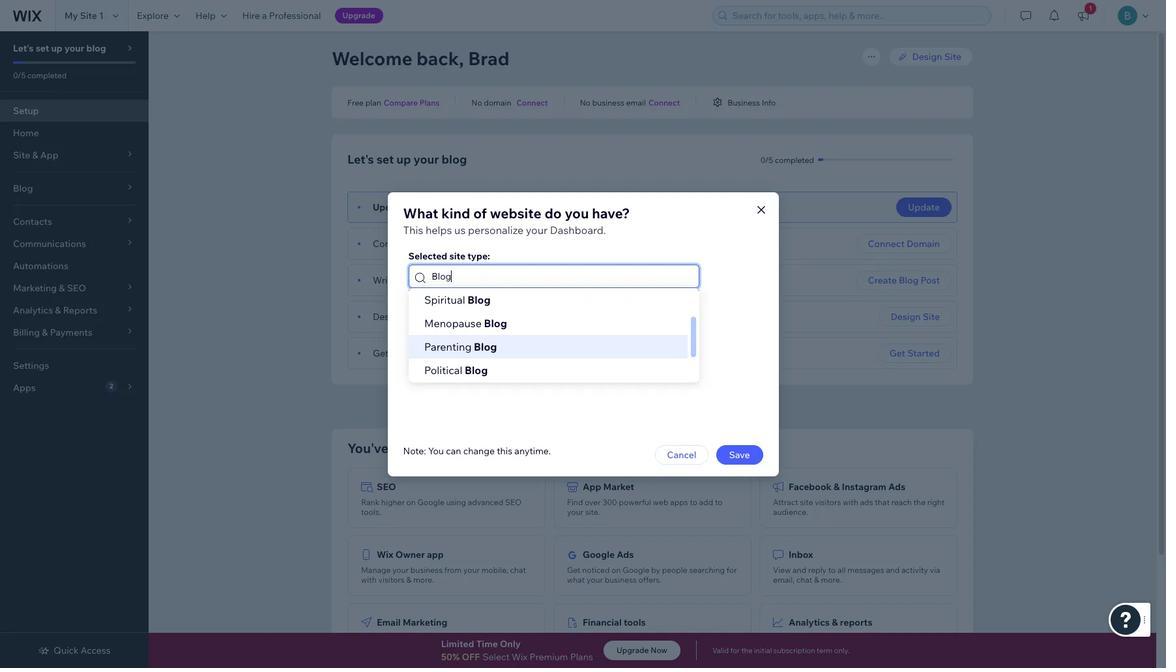 Task type: locate. For each thing, give the bounding box(es) containing it.
custom
[[419, 238, 450, 250]]

site. for market
[[585, 507, 600, 517]]

1 vertical spatial for
[[731, 646, 740, 655]]

found
[[391, 348, 416, 359]]

on down google ads
[[612, 565, 621, 575]]

1 vertical spatial upgrade
[[617, 646, 649, 655]]

find
[[567, 498, 583, 507]]

1 vertical spatial the
[[742, 646, 753, 655]]

upgrade down create on the right bottom of the page
[[617, 646, 649, 655]]

300
[[603, 498, 617, 507]]

helps
[[426, 223, 452, 236]]

get inside get paid online, create price quotes and send invoices to customers.
[[567, 633, 581, 643]]

dashboard.
[[550, 223, 606, 236]]

0 vertical spatial set
[[36, 42, 49, 54]]

0 vertical spatial site.
[[585, 507, 600, 517]]

1 vertical spatial 0/5
[[761, 155, 774, 165]]

update
[[373, 202, 405, 213], [909, 202, 940, 213]]

1 vertical spatial email
[[377, 643, 397, 653]]

parenting blog
[[424, 340, 497, 353]]

for
[[727, 565, 737, 575], [731, 646, 740, 655]]

blog
[[86, 42, 106, 54], [442, 152, 467, 167], [429, 202, 449, 213], [438, 275, 458, 286]]

0 horizontal spatial set
[[36, 42, 49, 54]]

plans down paid
[[570, 652, 593, 663]]

0 horizontal spatial 0/5
[[13, 70, 26, 80]]

blog down post
[[467, 293, 491, 306]]

see
[[773, 633, 788, 643]]

to
[[690, 498, 698, 507], [715, 498, 723, 507], [829, 565, 836, 575], [599, 643, 606, 653]]

up up update your blog type
[[397, 152, 411, 167]]

let's down 'free'
[[348, 152, 374, 167]]

see how visitors interact with your business and optimize your site.
[[773, 633, 932, 653]]

0 horizontal spatial up
[[51, 42, 63, 54]]

upgrade inside 'button'
[[617, 646, 649, 655]]

1 horizontal spatial 1
[[1089, 4, 1093, 12]]

political blog
[[424, 364, 488, 377]]

2 more. from the left
[[821, 575, 842, 585]]

powerful
[[619, 498, 652, 507]]

1 vertical spatial visitors
[[379, 575, 405, 585]]

2 vertical spatial visitors
[[807, 633, 833, 643]]

seo up higher
[[377, 481, 396, 493]]

2 connect link from the left
[[649, 97, 680, 108]]

chat right email,
[[797, 575, 813, 585]]

0 vertical spatial for
[[727, 565, 737, 575]]

let's set up your blog up update your blog type
[[348, 152, 467, 167]]

0 horizontal spatial upgrade
[[343, 10, 375, 20]]

mobile,
[[482, 565, 509, 575]]

1 vertical spatial wix
[[512, 652, 528, 663]]

a right this at the bottom of the page
[[520, 440, 527, 457]]

your down my
[[65, 42, 84, 54]]

your inside sidebar element
[[65, 42, 84, 54]]

a down this
[[412, 238, 416, 250]]

site. left 300
[[585, 507, 600, 517]]

and left the campaigns.
[[361, 643, 375, 653]]

2 vertical spatial site
[[923, 311, 940, 323]]

visitors down facebook
[[815, 498, 842, 507]]

google inside rank higher on google using advanced seo tools.
[[418, 498, 445, 507]]

to left the all
[[829, 565, 836, 575]]

visitors inside see how visitors interact with your business and optimize your site.
[[807, 633, 833, 643]]

your down do
[[526, 223, 548, 236]]

site down facebook
[[800, 498, 814, 507]]

promote
[[361, 633, 393, 643]]

brad
[[468, 47, 510, 70]]

quick access
[[54, 645, 111, 657]]

parenting
[[424, 340, 472, 353]]

google inside get noticed on google by people searching for what your business offers.
[[623, 565, 650, 575]]

get
[[373, 348, 389, 359], [890, 348, 906, 359], [567, 565, 581, 575], [567, 633, 581, 643]]

1 vertical spatial ads
[[617, 549, 634, 561]]

domain up type:
[[452, 238, 484, 250]]

analytics & reports
[[789, 617, 873, 629]]

site. right term at right bottom
[[840, 643, 855, 653]]

wix down only
[[512, 652, 528, 663]]

get noticed on google by people searching for what your business offers.
[[567, 565, 737, 585]]

app
[[583, 481, 602, 493]]

more. inside manage your business from your mobile, chat with visitors & more.
[[413, 575, 434, 585]]

&
[[834, 481, 840, 493], [407, 575, 412, 585], [815, 575, 820, 585], [832, 617, 838, 629]]

get left noticed
[[567, 565, 581, 575]]

chat inside manage your business from your mobile, chat with visitors & more.
[[510, 565, 526, 575]]

get for get found on google
[[373, 348, 389, 359]]

and left activity
[[886, 565, 900, 575]]

selected site type:
[[409, 250, 490, 262]]

1 vertical spatial website
[[426, 311, 459, 323]]

0 vertical spatial up
[[51, 42, 63, 54]]

update up this
[[373, 202, 405, 213]]

site. inside see how visitors interact with your business and optimize your site.
[[840, 643, 855, 653]]

completed up the setup
[[27, 70, 67, 80]]

1 vertical spatial 0/5 completed
[[761, 155, 815, 165]]

set up the setup
[[36, 42, 49, 54]]

1 no from the left
[[472, 98, 482, 107]]

the
[[914, 498, 926, 507], [742, 646, 753, 655]]

website down spiritual
[[426, 311, 459, 323]]

let's set up your blog down my
[[13, 42, 106, 54]]

the left right
[[914, 498, 926, 507]]

off
[[462, 652, 480, 663]]

1 horizontal spatial connect link
[[649, 97, 680, 108]]

option
[[409, 335, 688, 358]]

site. inside "find over 300 powerful web apps to add to your site."
[[585, 507, 600, 517]]

visitors inside manage your business from your mobile, chat with visitors & more.
[[379, 575, 405, 585]]

1 vertical spatial a
[[412, 238, 416, 250]]

free
[[348, 98, 364, 107]]

1 more. from the left
[[413, 575, 434, 585]]

the inside attract site visitors with ads that reach the right audience.
[[914, 498, 926, 507]]

get inside get noticed on google by people searching for what your business offers.
[[567, 565, 581, 575]]

blog left the post
[[899, 275, 919, 286]]

0/5
[[13, 70, 26, 80], [761, 155, 774, 165]]

up inside sidebar element
[[51, 42, 63, 54]]

upgrade for upgrade now
[[617, 646, 649, 655]]

1 horizontal spatial plans
[[570, 652, 593, 663]]

explore
[[137, 10, 169, 22]]

& down owner
[[407, 575, 412, 585]]

0 vertical spatial visitors
[[815, 498, 842, 507]]

your inside the 'what kind of website do you have? this helps us personalize your dashboard.'
[[526, 223, 548, 236]]

2 vertical spatial on
[[612, 565, 621, 575]]

1 horizontal spatial a
[[412, 238, 416, 250]]

0 vertical spatial plans
[[420, 98, 440, 107]]

send
[[714, 633, 732, 643]]

and inside promote your site with beautiful newsletters and email campaigns.
[[361, 643, 375, 653]]

& right facebook
[[834, 481, 840, 493]]

1 horizontal spatial more.
[[821, 575, 842, 585]]

1 vertical spatial plans
[[570, 652, 593, 663]]

domain
[[484, 98, 512, 107], [452, 238, 484, 250]]

0 horizontal spatial seo
[[377, 481, 396, 493]]

ads
[[889, 481, 906, 493], [617, 549, 634, 561]]

up up setup link
[[51, 42, 63, 54]]

0 vertical spatial 0/5 completed
[[13, 70, 67, 80]]

1 horizontal spatial 0/5 completed
[[761, 155, 815, 165]]

your inside promote your site with beautiful newsletters and email campaigns.
[[395, 633, 411, 643]]

google up political
[[431, 348, 462, 359]]

can
[[446, 445, 461, 457]]

chat right mobile,
[[510, 565, 526, 575]]

0 horizontal spatial a
[[262, 10, 267, 22]]

get left found
[[373, 348, 389, 359]]

what kind of website do you have? this helps us personalize your dashboard.
[[403, 204, 630, 236]]

1 connect link from the left
[[517, 97, 548, 108]]

blog for menopause
[[484, 317, 507, 330]]

1 horizontal spatial let's
[[348, 152, 374, 167]]

blog down the parenting blog
[[465, 364, 488, 377]]

list box
[[409, 264, 699, 405]]

site for selected
[[450, 250, 466, 262]]

0 horizontal spatial more.
[[413, 575, 434, 585]]

visitors inside attract site visitors with ads that reach the right audience.
[[815, 498, 842, 507]]

your right "what"
[[587, 575, 603, 585]]

blog up the type
[[442, 152, 467, 167]]

rank higher on google using advanced seo tools.
[[361, 498, 522, 517]]

a for professional
[[262, 10, 267, 22]]

more
[[453, 440, 486, 457]]

visitors down owner
[[379, 575, 405, 585]]

with down facebook & instagram ads
[[843, 498, 859, 507]]

with inside see how visitors interact with your business and optimize your site.
[[864, 633, 880, 643]]

domain
[[907, 238, 940, 250]]

facebook & instagram ads
[[789, 481, 906, 493]]

site left type:
[[450, 250, 466, 262]]

get left paid
[[567, 633, 581, 643]]

connect domain
[[868, 238, 940, 250]]

1 horizontal spatial 0/5
[[761, 155, 774, 165]]

1 vertical spatial up
[[397, 152, 411, 167]]

2 horizontal spatial on
[[612, 565, 621, 575]]

with inside manage your business from your mobile, chat with visitors & more.
[[361, 575, 377, 585]]

1 horizontal spatial ads
[[889, 481, 906, 493]]

0 horizontal spatial on
[[407, 498, 416, 507]]

domain down the brad
[[484, 98, 512, 107]]

site down marketing
[[413, 633, 426, 643]]

site inside button
[[923, 311, 940, 323]]

your left first
[[398, 275, 417, 286]]

google for found
[[431, 348, 462, 359]]

update inside "button"
[[909, 202, 940, 213]]

financial tools
[[583, 617, 646, 629]]

promote your site with beautiful newsletters and email campaigns.
[[361, 633, 521, 653]]

0 horizontal spatial let's set up your blog
[[13, 42, 106, 54]]

1 horizontal spatial set
[[377, 152, 394, 167]]

your down email marketing on the bottom left
[[395, 633, 411, 643]]

0/5 completed down info
[[761, 155, 815, 165]]

completed
[[27, 70, 67, 80], [775, 155, 815, 165]]

visitors for facebook
[[815, 498, 842, 507]]

and right initial
[[773, 643, 787, 653]]

site. for &
[[840, 643, 855, 653]]

0/5 up the setup
[[13, 70, 26, 80]]

1 vertical spatial let's set up your blog
[[348, 152, 467, 167]]

update up domain
[[909, 202, 940, 213]]

save
[[729, 449, 750, 461]]

1 horizontal spatial let's set up your blog
[[348, 152, 467, 167]]

note:
[[403, 445, 426, 457]]

wix owner app
[[377, 549, 444, 561]]

with inside promote your site with beautiful newsletters and email campaigns.
[[427, 633, 443, 643]]

using
[[446, 498, 466, 507]]

0 horizontal spatial plans
[[420, 98, 440, 107]]

with down reports
[[864, 633, 880, 643]]

design your website
[[373, 311, 459, 323]]

post
[[921, 275, 940, 286]]

plans right compare
[[420, 98, 440, 107]]

to right invoices
[[599, 643, 606, 653]]

1 update from the left
[[373, 202, 405, 213]]

2 horizontal spatial a
[[520, 440, 527, 457]]

google up noticed
[[583, 549, 615, 561]]

on right found
[[418, 348, 429, 359]]

premium
[[530, 652, 568, 663]]

0 vertical spatial on
[[418, 348, 429, 359]]

0/5 completed up the setup
[[13, 70, 67, 80]]

0 horizontal spatial site
[[80, 10, 97, 22]]

help
[[196, 10, 216, 22]]

option inside list box
[[409, 335, 688, 358]]

your right interact
[[882, 633, 898, 643]]

1 horizontal spatial on
[[418, 348, 429, 359]]

& inside manage your business from your mobile, chat with visitors & more.
[[407, 575, 412, 585]]

and inside see how visitors interact with your business and optimize your site.
[[773, 643, 787, 653]]

2 horizontal spatial site
[[800, 498, 814, 507]]

0/5 completed inside sidebar element
[[13, 70, 67, 80]]

cancel
[[667, 449, 697, 461]]

on right higher
[[407, 498, 416, 507]]

0 vertical spatial 0/5
[[13, 70, 26, 80]]

create blog post button
[[857, 271, 952, 290]]

0/5 down info
[[761, 155, 774, 165]]

let's set up your blog inside sidebar element
[[13, 42, 106, 54]]

your inside "find over 300 powerful web apps to add to your site."
[[567, 507, 584, 517]]

plans inside limited time only 50% off select wix premium plans
[[570, 652, 593, 663]]

1 horizontal spatial the
[[914, 498, 926, 507]]

let's up the setup
[[13, 42, 34, 54]]

1 horizontal spatial upgrade
[[617, 646, 649, 655]]

upgrade
[[343, 10, 375, 20], [617, 646, 649, 655]]

seo right the advanced
[[505, 498, 522, 507]]

1 horizontal spatial email
[[627, 98, 646, 107]]

set
[[36, 42, 49, 54], [377, 152, 394, 167]]

and inside get paid online, create price quotes and send invoices to customers.
[[698, 633, 712, 643]]

your down owner
[[393, 565, 409, 575]]

0/5 inside sidebar element
[[13, 70, 26, 80]]

let's inside sidebar element
[[13, 42, 34, 54]]

to right add
[[715, 498, 723, 507]]

website right this at the bottom of the page
[[530, 440, 579, 457]]

2 update from the left
[[909, 202, 940, 213]]

more. left messages
[[821, 575, 842, 585]]

0 horizontal spatial completed
[[27, 70, 67, 80]]

1 horizontal spatial seo
[[505, 498, 522, 507]]

1 horizontal spatial site
[[923, 311, 940, 323]]

blog for parenting
[[474, 340, 497, 353]]

reach
[[892, 498, 912, 507]]

your left 'over'
[[567, 507, 584, 517]]

settings link
[[0, 355, 149, 377]]

get inside button
[[890, 348, 906, 359]]

0 vertical spatial site
[[450, 250, 466, 262]]

and
[[793, 565, 807, 575], [886, 565, 900, 575], [698, 633, 712, 643], [361, 643, 375, 653], [773, 643, 787, 653]]

blog down menopause blog
[[474, 340, 497, 353]]

0 vertical spatial the
[[914, 498, 926, 507]]

the left initial
[[742, 646, 753, 655]]

1 vertical spatial completed
[[775, 155, 815, 165]]

0 vertical spatial let's set up your blog
[[13, 42, 106, 54]]

wix up manage
[[377, 549, 394, 561]]

1 horizontal spatial update
[[909, 202, 940, 213]]

site for attract
[[800, 498, 814, 507]]

0 vertical spatial email
[[627, 98, 646, 107]]

selected
[[409, 250, 448, 262]]

hire
[[242, 10, 260, 22]]

more. down app
[[413, 575, 434, 585]]

0 horizontal spatial update
[[373, 202, 405, 213]]

& left the all
[[815, 575, 820, 585]]

no for no business email connect
[[580, 98, 591, 107]]

blog inside button
[[899, 275, 919, 286]]

upgrade inside button
[[343, 10, 375, 20]]

0 vertical spatial a
[[262, 10, 267, 22]]

design site
[[913, 51, 962, 63], [891, 311, 940, 323]]

on inside rank higher on google using advanced seo tools.
[[407, 498, 416, 507]]

visitors up term at right bottom
[[807, 633, 833, 643]]

newsletters
[[479, 633, 521, 643]]

invoices
[[567, 643, 597, 653]]

1 vertical spatial on
[[407, 498, 416, 507]]

site.
[[585, 507, 600, 517], [840, 643, 855, 653]]

subscription
[[774, 646, 816, 655]]

ads up the reach
[[889, 481, 906, 493]]

site inside promote your site with beautiful newsletters and email campaigns.
[[413, 633, 426, 643]]

2 vertical spatial site
[[413, 633, 426, 643]]

let's
[[13, 42, 34, 54], [348, 152, 374, 167]]

limited time only 50% off select wix premium plans
[[441, 638, 593, 663]]

on inside get noticed on google by people searching for what your business offers.
[[612, 565, 621, 575]]

and left 'send' at the bottom of page
[[698, 633, 712, 643]]

1 horizontal spatial up
[[397, 152, 411, 167]]

design inside button
[[891, 311, 921, 323]]

google left by
[[623, 565, 650, 575]]

1 horizontal spatial chat
[[797, 575, 813, 585]]

0 horizontal spatial 0/5 completed
[[13, 70, 67, 80]]

for right the searching
[[727, 565, 737, 575]]

site inside attract site visitors with ads that reach the right audience.
[[800, 498, 814, 507]]

for right valid
[[731, 646, 740, 655]]

price
[[651, 633, 669, 643]]

1 vertical spatial design site
[[891, 311, 940, 323]]

with down marketing
[[427, 633, 443, 643]]

2 horizontal spatial site
[[945, 51, 962, 63]]

Enter your business or website type field
[[428, 265, 695, 287]]

0 horizontal spatial no
[[472, 98, 482, 107]]

post
[[460, 275, 479, 286]]

1 vertical spatial site
[[800, 498, 814, 507]]

& inside view and reply to all messages and activity via email, chat & more.
[[815, 575, 820, 585]]

upgrade up welcome
[[343, 10, 375, 20]]

google for noticed
[[623, 565, 650, 575]]

0 horizontal spatial chat
[[510, 565, 526, 575]]

option containing parenting
[[409, 335, 688, 358]]

0 vertical spatial let's
[[13, 42, 34, 54]]

plan
[[366, 98, 381, 107]]

interact
[[834, 633, 863, 643]]

0 vertical spatial completed
[[27, 70, 67, 80]]

set down free plan compare plans
[[377, 152, 394, 167]]

instagram
[[842, 481, 887, 493]]

with up promote
[[361, 575, 377, 585]]

get left started
[[890, 348, 906, 359]]

view
[[773, 565, 791, 575]]

blog up the parenting blog
[[484, 317, 507, 330]]

menopause
[[424, 317, 482, 330]]

1 horizontal spatial no
[[580, 98, 591, 107]]

2 no from the left
[[580, 98, 591, 107]]

1 horizontal spatial site.
[[840, 643, 855, 653]]

a right hire
[[262, 10, 267, 22]]

and for financial tools
[[698, 633, 712, 643]]

get for get noticed on google by people searching for what your business offers.
[[567, 565, 581, 575]]

update for update
[[909, 202, 940, 213]]

compare plans link
[[384, 97, 440, 108]]

1 vertical spatial set
[[377, 152, 394, 167]]

0 vertical spatial ads
[[889, 481, 906, 493]]

all
[[838, 565, 846, 575]]

1 horizontal spatial site
[[450, 250, 466, 262]]

1 vertical spatial site.
[[840, 643, 855, 653]]

blog left the type
[[429, 202, 449, 213]]

website up personalize
[[490, 204, 542, 221]]

owner
[[396, 549, 425, 561]]

connect link for no domain connect
[[517, 97, 548, 108]]

0 horizontal spatial email
[[377, 643, 397, 653]]

google left using
[[418, 498, 445, 507]]

write your first blog post
[[373, 275, 479, 286]]

blog down my site 1 at top left
[[86, 42, 106, 54]]

completed down info
[[775, 155, 815, 165]]

1 horizontal spatial wix
[[512, 652, 528, 663]]

0 horizontal spatial connect link
[[517, 97, 548, 108]]

0 horizontal spatial wix
[[377, 549, 394, 561]]

ads up get noticed on google by people searching for what your business offers.
[[617, 549, 634, 561]]



Task type: vqa. For each thing, say whether or not it's contained in the screenshot.


Task type: describe. For each thing, give the bounding box(es) containing it.
select
[[483, 652, 510, 663]]

seo inside rank higher on google using advanced seo tools.
[[505, 498, 522, 507]]

to inside view and reply to all messages and activity via email, chat & more.
[[829, 565, 836, 575]]

reply
[[809, 565, 827, 575]]

setup link
[[0, 100, 149, 122]]

more. inside view and reply to all messages and activity via email, chat & more.
[[821, 575, 842, 585]]

rank
[[361, 498, 380, 507]]

0 vertical spatial site
[[80, 10, 97, 22]]

valid for the initial subscription term only.
[[713, 646, 850, 655]]

messages
[[848, 565, 885, 575]]

2 vertical spatial website
[[530, 440, 579, 457]]

campaigns.
[[398, 643, 440, 653]]

and for inbox
[[886, 565, 900, 575]]

email,
[[773, 575, 795, 585]]

type:
[[468, 250, 490, 262]]

us
[[455, 223, 466, 236]]

find over 300 powerful web apps to add to your site.
[[567, 498, 723, 517]]

1 vertical spatial domain
[[452, 238, 484, 250]]

web
[[653, 498, 669, 507]]

cancel button
[[656, 445, 709, 465]]

1 vertical spatial let's
[[348, 152, 374, 167]]

by
[[652, 565, 661, 575]]

1 inside "1" button
[[1089, 4, 1093, 12]]

business info
[[728, 98, 776, 107]]

Search for tools, apps, help & more... field
[[729, 7, 987, 25]]

blog for political
[[465, 364, 488, 377]]

attract
[[773, 498, 799, 507]]

business inside see how visitors interact with your business and optimize your site.
[[900, 633, 932, 643]]

and down inbox
[[793, 565, 807, 575]]

website inside the 'what kind of website do you have? this helps us personalize your dashboard.'
[[490, 204, 542, 221]]

how
[[789, 633, 805, 643]]

get paid online, create price quotes and send invoices to customers.
[[567, 633, 732, 653]]

you've got much more than a website
[[348, 440, 579, 457]]

email inside promote your site with beautiful newsletters and email campaigns.
[[377, 643, 397, 653]]

update button
[[897, 198, 952, 217]]

0 horizontal spatial ads
[[617, 549, 634, 561]]

no for no domain connect
[[472, 98, 482, 107]]

this
[[497, 445, 513, 457]]

update your blog type
[[373, 202, 471, 213]]

quotes
[[671, 633, 696, 643]]

your right from
[[464, 565, 480, 575]]

1 button
[[1070, 0, 1098, 31]]

blog for create
[[899, 275, 919, 286]]

update for update your blog type
[[373, 202, 405, 213]]

design site button
[[879, 307, 952, 327]]

manage
[[361, 565, 391, 575]]

your inside get noticed on google by people searching for what your business offers.
[[587, 575, 603, 585]]

personalize
[[468, 223, 524, 236]]

initial
[[754, 646, 772, 655]]

what
[[567, 575, 585, 585]]

from
[[445, 565, 462, 575]]

on for found
[[418, 348, 429, 359]]

1 vertical spatial site
[[945, 51, 962, 63]]

analytics
[[789, 617, 830, 629]]

via
[[930, 565, 941, 575]]

& up interact
[[832, 617, 838, 629]]

upgrade for upgrade
[[343, 10, 375, 20]]

with inside attract site visitors with ads that reach the right audience.
[[843, 498, 859, 507]]

business inside manage your business from your mobile, chat with visitors & more.
[[411, 565, 443, 575]]

no business email connect
[[580, 98, 680, 107]]

facebook
[[789, 481, 832, 493]]

than
[[489, 440, 517, 457]]

app market
[[583, 481, 635, 493]]

google for higher
[[418, 498, 445, 507]]

limited
[[441, 638, 474, 650]]

my
[[65, 10, 78, 22]]

add
[[700, 498, 714, 507]]

0 vertical spatial design site
[[913, 51, 962, 63]]

0 horizontal spatial 1
[[99, 10, 104, 22]]

people
[[662, 565, 688, 575]]

blog for spiritual
[[467, 293, 491, 306]]

connect a custom domain
[[373, 238, 484, 250]]

blog up spiritual
[[438, 275, 458, 286]]

valid
[[713, 646, 729, 655]]

free plan compare plans
[[348, 98, 440, 107]]

for inside get noticed on google by people searching for what your business offers.
[[727, 565, 737, 575]]

over
[[585, 498, 601, 507]]

get started
[[890, 348, 940, 359]]

connect inside button
[[868, 238, 905, 250]]

connect domain button
[[857, 234, 952, 254]]

inbox
[[789, 549, 814, 561]]

completed inside sidebar element
[[27, 70, 67, 80]]

chat inside view and reply to all messages and activity via email, chat & more.
[[797, 575, 813, 585]]

visitors for analytics
[[807, 633, 833, 643]]

noticed
[[583, 565, 610, 575]]

welcome
[[332, 47, 413, 70]]

this
[[403, 223, 423, 236]]

ads
[[861, 498, 874, 507]]

market
[[604, 481, 635, 493]]

business inside get noticed on google by people searching for what your business offers.
[[605, 575, 637, 585]]

design site inside button
[[891, 311, 940, 323]]

set inside sidebar element
[[36, 42, 49, 54]]

50%
[[441, 652, 460, 663]]

0 vertical spatial domain
[[484, 98, 512, 107]]

quick access button
[[38, 645, 111, 657]]

get for get started
[[890, 348, 906, 359]]

upgrade now
[[617, 646, 668, 655]]

on for higher
[[407, 498, 416, 507]]

upgrade button
[[335, 8, 383, 23]]

automations link
[[0, 255, 149, 277]]

anytime.
[[515, 445, 551, 457]]

to left add
[[690, 498, 698, 507]]

a for custom
[[412, 238, 416, 250]]

term
[[817, 646, 833, 655]]

and for email marketing
[[361, 643, 375, 653]]

tools
[[624, 617, 646, 629]]

no domain connect
[[472, 98, 548, 107]]

beautiful
[[445, 633, 477, 643]]

create
[[626, 633, 649, 643]]

get for get paid online, create price quotes and send invoices to customers.
[[567, 633, 581, 643]]

access
[[81, 645, 111, 657]]

activity
[[902, 565, 929, 575]]

welcome back, brad
[[332, 47, 510, 70]]

your up update your blog type
[[414, 152, 439, 167]]

compare
[[384, 98, 418, 107]]

0 vertical spatial seo
[[377, 481, 396, 493]]

your down analytics & reports
[[822, 643, 839, 653]]

connect link for no business email connect
[[649, 97, 680, 108]]

automations
[[13, 260, 68, 272]]

create blog post
[[868, 275, 940, 286]]

0 horizontal spatial the
[[742, 646, 753, 655]]

create
[[868, 275, 897, 286]]

list box containing spiritual
[[409, 264, 699, 405]]

1 horizontal spatial completed
[[775, 155, 815, 165]]

info
[[762, 98, 776, 107]]

reports
[[840, 617, 873, 629]]

sidebar element
[[0, 31, 149, 668]]

wix inside limited time only 50% off select wix premium plans
[[512, 652, 528, 663]]

blog inside sidebar element
[[86, 42, 106, 54]]

2 vertical spatial a
[[520, 440, 527, 457]]

on for noticed
[[612, 565, 621, 575]]

to inside get paid online, create price quotes and send invoices to customers.
[[599, 643, 606, 653]]

customers.
[[608, 643, 648, 653]]

email
[[377, 617, 401, 629]]

your up this
[[407, 202, 427, 213]]

audience.
[[773, 507, 809, 517]]

your up get found on google
[[405, 311, 424, 323]]

0 vertical spatial wix
[[377, 549, 394, 561]]

my site 1
[[65, 10, 104, 22]]



